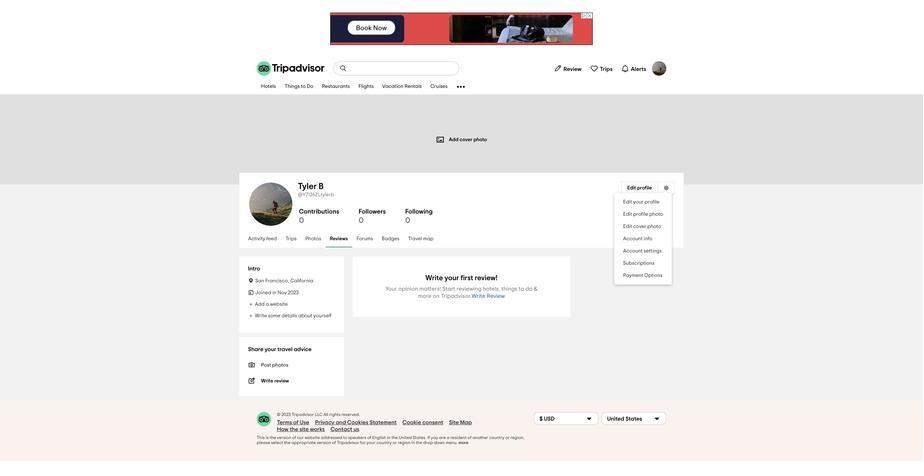 Task type: describe. For each thing, give the bounding box(es) containing it.
consent
[[423, 420, 444, 426]]

subscriptions
[[624, 261, 655, 266]]

drop-
[[424, 441, 434, 446]]

travel map link
[[404, 231, 438, 248]]

rentals
[[405, 84, 422, 89]]

another
[[473, 436, 489, 441]]

map
[[460, 420, 472, 426]]

0 vertical spatial in
[[273, 291, 277, 296]]

add for add a website
[[255, 302, 265, 307]]

things
[[285, 84, 300, 89]]

edit for edit your profile
[[624, 200, 633, 205]]

states inside popup button
[[626, 417, 643, 422]]

in inside . if you are a resident of another country or region, please select the appropriate version of tripadvisor for your country or region in the drop-down menu.
[[412, 441, 415, 446]]

0 vertical spatial trips
[[600, 66, 613, 72]]

on
[[433, 294, 440, 299]]

flights
[[359, 84, 374, 89]]

edit for edit profile
[[628, 186, 636, 191]]

your for share
[[265, 347, 276, 353]]

intro
[[248, 266, 260, 272]]

version inside . if you are a resident of another country or region, please select the appropriate version of tripadvisor for your country or region in the drop-down menu.
[[317, 441, 331, 446]]

are
[[439, 436, 446, 441]]

more inside your opinion matters! start reviewing hotels, things to do & more on tripadvisor.
[[418, 294, 432, 299]]

rights
[[330, 413, 341, 417]]

our
[[297, 436, 304, 441]]

account settings
[[624, 249, 662, 254]]

review
[[275, 379, 289, 384]]

things to do
[[285, 84, 314, 89]]

travel
[[278, 347, 293, 353]]

photos
[[272, 363, 289, 368]]

cookie consent
[[403, 420, 444, 426]]

site map link
[[449, 420, 472, 427]]

nov
[[278, 291, 287, 296]]

cover for add
[[460, 137, 473, 142]]

reserved.
[[342, 413, 360, 417]]

payment
[[624, 274, 644, 279]]

to inside your opinion matters! start reviewing hotels, things to do & more on tripadvisor.
[[519, 287, 525, 292]]

write some details about yourself link
[[248, 314, 332, 319]]

payment options
[[624, 274, 663, 279]]

works
[[310, 427, 325, 433]]

trips link for photos link
[[281, 231, 301, 248]]

menu.
[[446, 441, 458, 446]]

map
[[423, 237, 434, 242]]

of left english
[[367, 436, 371, 441]]

addressed
[[321, 436, 342, 441]]

cookies
[[347, 420, 369, 426]]

account settings link
[[615, 245, 672, 258]]

following 0
[[406, 209, 433, 225]]

cookie
[[403, 420, 421, 426]]

all
[[324, 413, 329, 417]]

vacation rentals link
[[378, 79, 426, 95]]

tripadvisor image
[[257, 61, 325, 76]]

for
[[360, 441, 366, 446]]

reviewing
[[457, 287, 482, 292]]

search image
[[340, 65, 347, 72]]

terms of use link
[[277, 420, 310, 427]]

do
[[526, 287, 533, 292]]

the left drop-
[[416, 441, 423, 446]]

travel
[[408, 237, 422, 242]]

speakers
[[349, 436, 367, 441]]

privacy and cookies statement
[[315, 420, 397, 426]]

california
[[291, 279, 314, 284]]

the up region
[[392, 436, 398, 441]]

$
[[540, 417, 543, 422]]

trips link for alerts link
[[588, 61, 616, 76]]

0 vertical spatial to
[[301, 84, 306, 89]]

add a website link
[[248, 302, 288, 307]]

hotels,
[[483, 287, 501, 292]]

post photos button
[[248, 361, 336, 369]]

1 horizontal spatial country
[[490, 436, 505, 441]]

1 vertical spatial states
[[413, 436, 426, 441]]

edit profile
[[628, 186, 652, 191]]

©
[[277, 413, 281, 417]]

region,
[[511, 436, 525, 441]]

0 horizontal spatial website
[[270, 302, 288, 307]]

contact us link
[[331, 427, 360, 434]]

united inside popup button
[[608, 417, 625, 422]]

vacation
[[383, 84, 404, 89]]

write review
[[472, 294, 505, 299]]

subscriptions link
[[615, 258, 672, 270]]

write for write your first review!
[[426, 275, 443, 282]]

add a website
[[255, 302, 288, 307]]

share
[[248, 347, 264, 353]]

us
[[354, 427, 360, 433]]

edit your profile
[[624, 200, 660, 205]]

the right "select"
[[284, 441, 291, 446]]

account info link
[[615, 233, 672, 245]]

1 vertical spatial website
[[305, 436, 320, 441]]

united states
[[608, 417, 643, 422]]

the right 'is'
[[270, 436, 276, 441]]

your for edit
[[634, 200, 644, 205]]

photos
[[305, 237, 321, 242]]

contributions 0
[[299, 209, 339, 225]]

0 for following 0
[[406, 217, 411, 225]]

some
[[268, 314, 281, 319]]

do
[[307, 84, 314, 89]]

post
[[261, 363, 271, 368]]

© 2023 tripadvisor llc all rights reserved.
[[277, 413, 360, 417]]

profile picture image
[[652, 61, 667, 76]]

edit profile button
[[622, 182, 658, 195]]

a inside . if you are a resident of another country or region, please select the appropriate version of tripadvisor for your country or region in the drop-down menu.
[[447, 436, 450, 441]]

usd
[[544, 417, 555, 422]]

how
[[277, 427, 289, 433]]

select
[[271, 441, 283, 446]]

2 vertical spatial to
[[343, 436, 348, 441]]

add cover photo
[[449, 137, 487, 142]]

1 vertical spatial country
[[377, 441, 392, 446]]

united states button
[[602, 413, 667, 426]]

cruises
[[431, 84, 448, 89]]

is
[[266, 436, 269, 441]]

activity feed link
[[244, 231, 281, 248]]

this
[[257, 436, 265, 441]]

0 for contributions 0
[[299, 217, 304, 225]]

the inside site map how the site works
[[290, 427, 299, 433]]

review inside button
[[487, 294, 505, 299]]

activity
[[248, 237, 265, 242]]

account for account info
[[624, 237, 643, 242]]

payment options link
[[615, 270, 672, 282]]

san
[[255, 279, 264, 284]]

following
[[406, 209, 433, 215]]

1 horizontal spatial or
[[506, 436, 510, 441]]

and
[[336, 420, 346, 426]]



Task type: vqa. For each thing, say whether or not it's contained in the screenshot.
settings
yes



Task type: locate. For each thing, give the bounding box(es) containing it.
1 vertical spatial in
[[387, 436, 391, 441]]

edit profile photo
[[624, 212, 664, 217]]

write for write review
[[261, 379, 274, 384]]

trips link left alerts link
[[588, 61, 616, 76]]

edit up account info
[[624, 224, 633, 229]]

1 vertical spatial version
[[317, 441, 331, 446]]

2 horizontal spatial in
[[412, 441, 415, 446]]

1 vertical spatial 2023
[[282, 413, 291, 417]]

the down terms of use link at the left bottom of the page
[[290, 427, 299, 433]]

b
[[319, 183, 324, 191]]

0 vertical spatial or
[[506, 436, 510, 441]]

options
[[645, 274, 663, 279]]

2023 right the ©
[[282, 413, 291, 417]]

website
[[270, 302, 288, 307], [305, 436, 320, 441]]

francisco,
[[265, 279, 289, 284]]

account for account settings
[[624, 249, 643, 254]]

1 horizontal spatial more
[[459, 441, 469, 446]]

1 vertical spatial trips link
[[281, 231, 301, 248]]

2 account from the top
[[624, 249, 643, 254]]

your opinion matters! start reviewing hotels, things to do & more on tripadvisor.
[[386, 287, 538, 299]]

profile up edit profile photo
[[645, 200, 660, 205]]

advertisement region
[[331, 13, 593, 45]]

0 vertical spatial states
[[626, 417, 643, 422]]

1 vertical spatial a
[[447, 436, 450, 441]]

0 vertical spatial 2023
[[288, 291, 299, 296]]

0 inside following 0
[[406, 217, 411, 225]]

or left region
[[393, 441, 397, 446]]

your up start
[[445, 275, 459, 282]]

edit
[[628, 186, 636, 191], [624, 200, 633, 205], [624, 212, 633, 217], [624, 224, 633, 229]]

account info
[[624, 237, 653, 242]]

cruises link
[[426, 79, 452, 95]]

cover for edit
[[634, 224, 647, 229]]

0 down contributions
[[299, 217, 304, 225]]

site
[[300, 427, 309, 433]]

san francisco, california
[[255, 279, 314, 284]]

$ usd
[[540, 417, 555, 422]]

edit up "edit your profile" on the top of page
[[628, 186, 636, 191]]

restaurants link
[[318, 79, 354, 95]]

contact us
[[331, 427, 360, 433]]

or left region,
[[506, 436, 510, 441]]

. if you are a resident of another country or region, please select the appropriate version of tripadvisor for your country or region in the drop-down menu.
[[257, 436, 525, 446]]

1 vertical spatial profile
[[645, 200, 660, 205]]

0 horizontal spatial united
[[399, 436, 412, 441]]

account
[[624, 237, 643, 242], [624, 249, 643, 254]]

edit profile link
[[622, 182, 658, 195]]

you
[[431, 436, 438, 441]]

region
[[398, 441, 411, 446]]

1 vertical spatial cover
[[634, 224, 647, 229]]

0 horizontal spatial to
[[301, 84, 306, 89]]

terms
[[277, 420, 292, 426]]

0 horizontal spatial a
[[266, 302, 269, 307]]

review!
[[475, 275, 498, 282]]

trips left alerts link
[[600, 66, 613, 72]]

terms of use
[[277, 420, 310, 426]]

1 horizontal spatial trips link
[[588, 61, 616, 76]]

write left review
[[261, 379, 274, 384]]

0 vertical spatial profile
[[638, 186, 652, 191]]

0 horizontal spatial trips link
[[281, 231, 301, 248]]

0 horizontal spatial trips
[[286, 237, 297, 242]]

1 vertical spatial united
[[399, 436, 412, 441]]

reviews link
[[326, 231, 352, 248]]

restaurants
[[322, 84, 350, 89]]

alerts
[[631, 66, 647, 72]]

0 horizontal spatial states
[[413, 436, 426, 441]]

joined
[[255, 291, 271, 296]]

account inside account info link
[[624, 237, 643, 242]]

details
[[282, 314, 297, 319]]

or
[[506, 436, 510, 441], [393, 441, 397, 446]]

0 horizontal spatial 0
[[299, 217, 304, 225]]

profile for edit profile
[[638, 186, 652, 191]]

tripadvisor inside . if you are a resident of another country or region, please select the appropriate version of tripadvisor for your country or region in the drop-down menu.
[[337, 441, 359, 446]]

privacy
[[315, 420, 335, 426]]

info
[[644, 237, 653, 242]]

profile up edit your profile link
[[638, 186, 652, 191]]

1 horizontal spatial a
[[447, 436, 450, 441]]

statement
[[370, 420, 397, 426]]

edit down edit profile link
[[624, 200, 633, 205]]

write for write some details about yourself
[[255, 314, 267, 319]]

profile down "edit your profile" on the top of page
[[634, 212, 649, 217]]

write left some
[[255, 314, 267, 319]]

1 horizontal spatial tripadvisor
[[337, 441, 359, 446]]

a right "are"
[[447, 436, 450, 441]]

0 horizontal spatial or
[[393, 441, 397, 446]]

write down reviewing
[[472, 294, 486, 299]]

badges link
[[378, 231, 404, 248]]

in right region
[[412, 441, 415, 446]]

1 vertical spatial more
[[459, 441, 469, 446]]

trips link right feed
[[281, 231, 301, 248]]

united
[[608, 417, 625, 422], [399, 436, 412, 441]]

your right for
[[367, 441, 376, 446]]

country down english
[[377, 441, 392, 446]]

matters!
[[420, 287, 441, 292]]

None search field
[[334, 62, 459, 75]]

first
[[461, 275, 474, 282]]

edit for edit cover photo
[[624, 224, 633, 229]]

country
[[490, 436, 505, 441], [377, 441, 392, 446]]

your left travel at the left
[[265, 347, 276, 353]]

0 down following
[[406, 217, 411, 225]]

0 vertical spatial account
[[624, 237, 643, 242]]

0 vertical spatial country
[[490, 436, 505, 441]]

1 horizontal spatial review
[[564, 66, 582, 72]]

yourself
[[314, 314, 332, 319]]

.
[[426, 436, 427, 441]]

edit inside button
[[628, 186, 636, 191]]

1 horizontal spatial version
[[317, 441, 331, 446]]

0 horizontal spatial version
[[277, 436, 291, 441]]

more down resident
[[459, 441, 469, 446]]

followers 0
[[359, 209, 386, 225]]

0 horizontal spatial review
[[487, 294, 505, 299]]

0 down 'followers' in the top of the page
[[359, 217, 364, 225]]

0 horizontal spatial cover
[[460, 137, 473, 142]]

things to do link
[[281, 79, 318, 95]]

1 vertical spatial add
[[255, 302, 265, 307]]

2023 right the nov
[[288, 291, 299, 296]]

trips right feed
[[286, 237, 297, 242]]

1 vertical spatial trips
[[286, 237, 297, 242]]

2 vertical spatial photo
[[648, 224, 662, 229]]

feed
[[266, 237, 277, 242]]

0 vertical spatial add
[[449, 137, 459, 142]]

more down matters!
[[418, 294, 432, 299]]

version
[[277, 436, 291, 441], [317, 441, 331, 446]]

website down works
[[305, 436, 320, 441]]

0 horizontal spatial add
[[255, 302, 265, 307]]

0 vertical spatial review
[[564, 66, 582, 72]]

country right another
[[490, 436, 505, 441]]

of up more button
[[468, 436, 472, 441]]

0 vertical spatial a
[[266, 302, 269, 307]]

1 horizontal spatial trips
[[600, 66, 613, 72]]

1 horizontal spatial states
[[626, 417, 643, 422]]

post photos
[[261, 363, 289, 368]]

version down addressed
[[317, 441, 331, 446]]

your up edit profile photo
[[634, 200, 644, 205]]

your
[[386, 287, 397, 292]]

write inside button
[[472, 294, 486, 299]]

followers
[[359, 209, 386, 215]]

2 horizontal spatial 0
[[406, 217, 411, 225]]

0 horizontal spatial country
[[377, 441, 392, 446]]

1 horizontal spatial cover
[[634, 224, 647, 229]]

edit cover photo
[[624, 224, 662, 229]]

alerts link
[[619, 61, 650, 76]]

photos link
[[301, 231, 326, 248]]

if
[[428, 436, 430, 441]]

2 0 from the left
[[359, 217, 364, 225]]

photo for edit cover photo
[[648, 224, 662, 229]]

tripadvisor up use
[[292, 413, 314, 417]]

contact
[[331, 427, 353, 433]]

photo for add cover photo
[[474, 137, 487, 142]]

0 vertical spatial cover
[[460, 137, 473, 142]]

add for add cover photo
[[449, 137, 459, 142]]

1 horizontal spatial united
[[608, 417, 625, 422]]

photo for edit profile photo
[[650, 212, 664, 217]]

hotels link
[[257, 79, 281, 95]]

1 horizontal spatial website
[[305, 436, 320, 441]]

settings
[[644, 249, 662, 254]]

1 horizontal spatial in
[[387, 436, 391, 441]]

account down account info
[[624, 249, 643, 254]]

0 inside the contributions 0
[[299, 217, 304, 225]]

0 vertical spatial photo
[[474, 137, 487, 142]]

2 vertical spatial in
[[412, 441, 415, 446]]

the
[[290, 427, 299, 433], [270, 436, 276, 441], [392, 436, 398, 441], [284, 441, 291, 446], [416, 441, 423, 446]]

y7126zltylerb
[[303, 193, 334, 198]]

1 vertical spatial photo
[[650, 212, 664, 217]]

0 inside followers 0
[[359, 217, 364, 225]]

2 vertical spatial profile
[[634, 212, 649, 217]]

0 horizontal spatial tripadvisor
[[292, 413, 314, 417]]

0 vertical spatial more
[[418, 294, 432, 299]]

of up how the site works link
[[293, 420, 299, 426]]

a down the joined
[[266, 302, 269, 307]]

opinion
[[399, 287, 418, 292]]

website down joined in nov 2023
[[270, 302, 288, 307]]

in left the nov
[[273, 291, 277, 296]]

edit down "edit your profile" on the top of page
[[624, 212, 633, 217]]

1 0 from the left
[[299, 217, 304, 225]]

site map how the site works
[[277, 420, 472, 433]]

1 vertical spatial to
[[519, 287, 525, 292]]

use
[[300, 420, 310, 426]]

0 horizontal spatial in
[[273, 291, 277, 296]]

trips
[[600, 66, 613, 72], [286, 237, 297, 242]]

0 vertical spatial tripadvisor
[[292, 413, 314, 417]]

1 vertical spatial account
[[624, 249, 643, 254]]

edit for edit profile photo
[[624, 212, 633, 217]]

write for write review
[[472, 294, 486, 299]]

&
[[534, 287, 538, 292]]

0 horizontal spatial more
[[418, 294, 432, 299]]

0 vertical spatial united
[[608, 417, 625, 422]]

write your first review!
[[426, 275, 498, 282]]

profile for edit profile photo
[[634, 212, 649, 217]]

about
[[298, 314, 312, 319]]

account inside account settings link
[[624, 249, 643, 254]]

1 horizontal spatial add
[[449, 137, 459, 142]]

0 vertical spatial version
[[277, 436, 291, 441]]

your inside . if you are a resident of another country or region, please select the appropriate version of tripadvisor for your country or region in the drop-down menu.
[[367, 441, 376, 446]]

1 horizontal spatial to
[[343, 436, 348, 441]]

english
[[372, 436, 386, 441]]

0 for followers 0
[[359, 217, 364, 225]]

in right english
[[387, 436, 391, 441]]

version down how
[[277, 436, 291, 441]]

tripadvisor down this is the version of our website addressed to speakers of english in the united states
[[337, 441, 359, 446]]

0 vertical spatial website
[[270, 302, 288, 307]]

account left the info
[[624, 237, 643, 242]]

of down addressed
[[332, 441, 336, 446]]

badges
[[382, 237, 400, 242]]

write up matters!
[[426, 275, 443, 282]]

1 horizontal spatial 0
[[359, 217, 364, 225]]

0 vertical spatial trips link
[[588, 61, 616, 76]]

2 horizontal spatial to
[[519, 287, 525, 292]]

trips link
[[588, 61, 616, 76], [281, 231, 301, 248]]

travel map
[[408, 237, 434, 242]]

this is the version of our website addressed to speakers of english in the united states
[[257, 436, 426, 441]]

of left our
[[292, 436, 296, 441]]

1 vertical spatial review
[[487, 294, 505, 299]]

3 0 from the left
[[406, 217, 411, 225]]

profile inside button
[[638, 186, 652, 191]]

1 vertical spatial tripadvisor
[[337, 441, 359, 446]]

1 account from the top
[[624, 237, 643, 242]]

how the site works link
[[277, 427, 325, 434]]

write review link
[[248, 377, 336, 385]]

1 vertical spatial or
[[393, 441, 397, 446]]

review
[[564, 66, 582, 72], [487, 294, 505, 299]]

write review button
[[472, 293, 505, 300]]

your for write
[[445, 275, 459, 282]]



